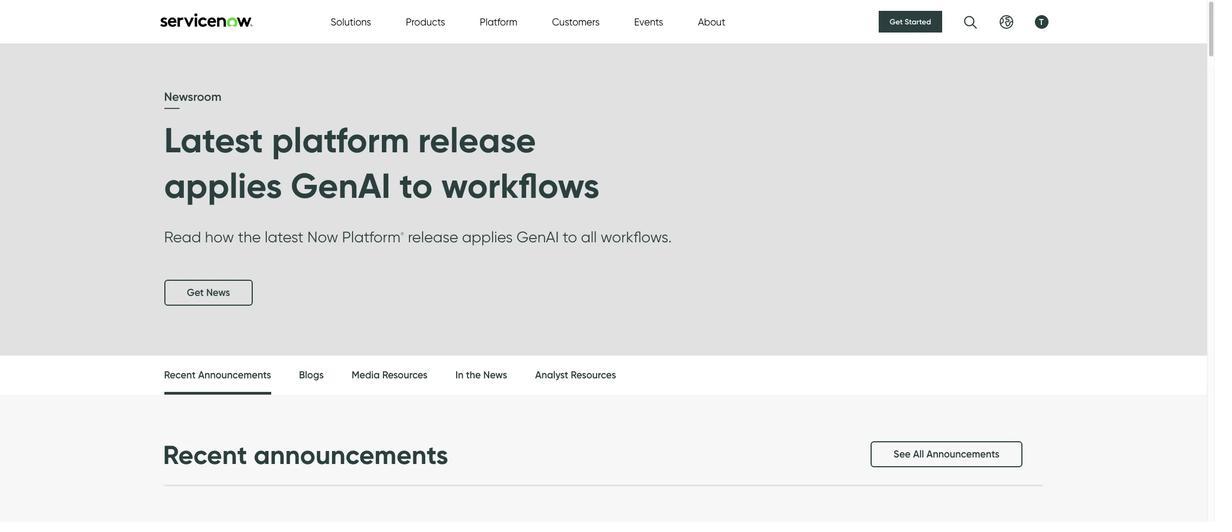 Task type: vqa. For each thing, say whether or not it's contained in the screenshot.
Solutions
yes



Task type: describe. For each thing, give the bounding box(es) containing it.
events
[[634, 16, 663, 27]]

get news link
[[164, 280, 253, 306]]

1 vertical spatial news
[[483, 369, 507, 381]]

media resources
[[352, 369, 428, 381]]

events button
[[634, 14, 663, 29]]

to
[[563, 228, 577, 246]]

in the news
[[456, 369, 507, 381]]

blogs
[[299, 369, 324, 381]]

see
[[894, 449, 911, 461]]

genai
[[517, 228, 559, 246]]

solutions button
[[331, 14, 371, 29]]

all
[[581, 228, 597, 246]]

in
[[456, 369, 464, 381]]

get started
[[890, 17, 931, 27]]

about
[[698, 16, 726, 27]]

products
[[406, 16, 445, 27]]

announcements inside see all announcements link
[[927, 449, 1000, 461]]

platform
[[272, 119, 409, 162]]

get started link
[[879, 11, 942, 33]]

now
[[307, 228, 338, 246]]

how
[[205, 228, 234, 246]]

applies genai to
[[164, 164, 433, 207]]

media
[[352, 369, 380, 381]]

see all announcements
[[894, 449, 1000, 461]]

products button
[[406, 14, 445, 29]]

analyst
[[535, 369, 568, 381]]

recent announcements link
[[164, 356, 271, 398]]

analyst resources
[[535, 369, 616, 381]]

recent announcements
[[164, 369, 271, 381]]

recent announcements
[[163, 439, 448, 471]]

0 vertical spatial platform
[[480, 16, 517, 27]]

read
[[164, 228, 201, 246]]

newsroom
[[164, 90, 221, 104]]

latest
[[265, 228, 304, 246]]

get news
[[187, 287, 230, 299]]

customers button
[[552, 14, 600, 29]]

release inside latest platform release applies genai to workflows
[[418, 119, 536, 162]]



Task type: locate. For each thing, give the bounding box(es) containing it.
recent
[[164, 369, 196, 381], [163, 439, 247, 471]]

in the news link
[[456, 356, 507, 395]]

1 horizontal spatial resources
[[571, 369, 616, 381]]

0 horizontal spatial the
[[238, 228, 261, 246]]

media resources link
[[352, 356, 428, 395]]

1 vertical spatial release
[[408, 228, 458, 246]]

2 resources from the left
[[571, 369, 616, 381]]

1 horizontal spatial get
[[890, 17, 903, 27]]

resources
[[382, 369, 428, 381], [571, 369, 616, 381]]

0 vertical spatial the
[[238, 228, 261, 246]]

platform
[[480, 16, 517, 27], [342, 228, 401, 246]]

the right how
[[238, 228, 261, 246]]

servicenow image
[[159, 13, 254, 27]]

the right in
[[466, 369, 481, 381]]

0 horizontal spatial announcements
[[198, 369, 271, 381]]

0 vertical spatial recent
[[164, 369, 196, 381]]

resources right analyst
[[571, 369, 616, 381]]

1 resources from the left
[[382, 369, 428, 381]]

platform button
[[480, 14, 517, 29]]

customers
[[552, 16, 600, 27]]

get for get news
[[187, 287, 204, 299]]

announcements inside recent announcements link
[[198, 369, 271, 381]]

0 vertical spatial get
[[890, 17, 903, 27]]

0 horizontal spatial get
[[187, 287, 204, 299]]

0 vertical spatial announcements
[[198, 369, 271, 381]]

workflows
[[441, 164, 600, 207]]

analyst resources link
[[535, 356, 616, 395]]

the
[[238, 228, 261, 246], [466, 369, 481, 381]]

latest platform release applies genai to workflows
[[164, 119, 600, 207]]

1 horizontal spatial news
[[483, 369, 507, 381]]

resources for analyst resources
[[571, 369, 616, 381]]

all
[[913, 449, 924, 461]]

news
[[206, 287, 230, 299], [483, 369, 507, 381]]

1 horizontal spatial announcements
[[927, 449, 1000, 461]]

blogs link
[[299, 356, 324, 395]]

see all announcements link
[[871, 442, 1023, 468]]

announcements
[[198, 369, 271, 381], [927, 449, 1000, 461]]

get for get started
[[890, 17, 903, 27]]

resources for media resources
[[382, 369, 428, 381]]

announcements
[[254, 439, 448, 471]]

resources right media
[[382, 369, 428, 381]]

0 vertical spatial news
[[206, 287, 230, 299]]

about button
[[698, 14, 726, 29]]

0 horizontal spatial resources
[[382, 369, 428, 381]]

applies
[[462, 228, 513, 246]]

recent for recent announcements
[[163, 439, 247, 471]]

0 horizontal spatial news
[[206, 287, 230, 299]]

®
[[401, 231, 404, 236]]

0 vertical spatial release
[[418, 119, 536, 162]]

latest
[[164, 119, 263, 162]]

workflows.
[[601, 228, 672, 246]]

1 horizontal spatial platform
[[480, 16, 517, 27]]

get inside "link"
[[890, 17, 903, 27]]

started
[[905, 17, 931, 27]]

1 horizontal spatial the
[[466, 369, 481, 381]]

1 vertical spatial the
[[466, 369, 481, 381]]

1 vertical spatial announcements
[[927, 449, 1000, 461]]

release
[[418, 119, 536, 162], [408, 228, 458, 246]]

1 vertical spatial platform
[[342, 228, 401, 246]]

read how the latest now platform ® release applies genai to all workflows.
[[164, 228, 672, 246]]

get
[[890, 17, 903, 27], [187, 287, 204, 299]]

1 vertical spatial get
[[187, 287, 204, 299]]

solutions
[[331, 16, 371, 27]]

recent for recent announcements
[[164, 369, 196, 381]]

0 horizontal spatial platform
[[342, 228, 401, 246]]

1 vertical spatial recent
[[163, 439, 247, 471]]



